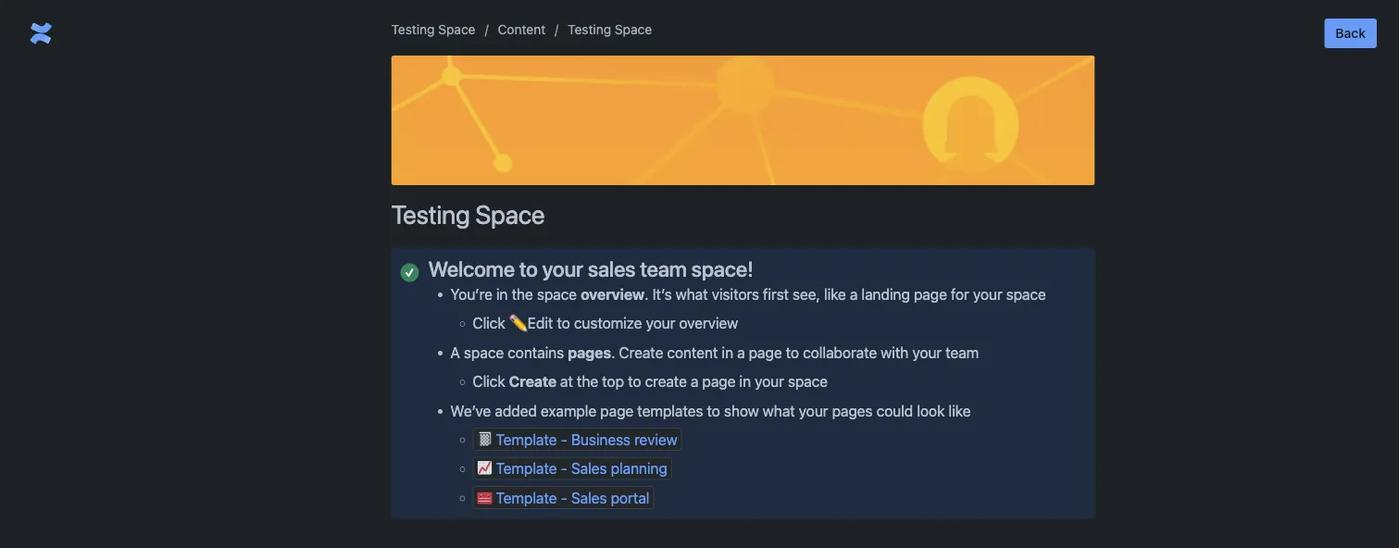 Task type: locate. For each thing, give the bounding box(es) containing it.
visitors
[[712, 285, 759, 303]]

copy image
[[751, 257, 774, 279]]

the right at
[[577, 373, 598, 390]]

1 vertical spatial click
[[473, 373, 505, 390]]

pages
[[568, 343, 611, 361], [832, 402, 873, 419]]

2 vertical spatial template
[[496, 489, 557, 507]]

the up ✏️
[[512, 285, 533, 303]]

3 - from the top
[[561, 489, 567, 507]]

template
[[496, 431, 557, 448], [496, 460, 557, 477], [496, 489, 557, 507]]

click
[[473, 314, 505, 332], [473, 373, 505, 390]]

0 horizontal spatial create
[[509, 373, 557, 390]]

1 horizontal spatial like
[[949, 402, 971, 419]]

template right :chart_with_upwards_trend: icon
[[496, 460, 557, 477]]

0 vertical spatial like
[[824, 285, 846, 303]]

1 vertical spatial what
[[763, 402, 795, 419]]

0 vertical spatial sales
[[571, 460, 607, 477]]

0 vertical spatial pages
[[568, 343, 611, 361]]

contains
[[508, 343, 564, 361]]

content link
[[498, 19, 546, 41]]

landing
[[861, 285, 910, 303]]

:check_mark: image
[[400, 263, 419, 282], [400, 263, 419, 282]]

testing space link
[[391, 19, 475, 41], [568, 19, 652, 41]]

1 - from the top
[[561, 431, 567, 448]]

1 horizontal spatial a
[[737, 343, 745, 361]]

1 vertical spatial team
[[946, 343, 979, 361]]

the
[[512, 285, 533, 303], [577, 373, 598, 390]]

2 horizontal spatial in
[[739, 373, 751, 390]]

1 sales from the top
[[571, 460, 607, 477]]

:chart_with_upwards_trend: image
[[477, 460, 492, 475]]

0 vertical spatial what
[[676, 285, 708, 303]]

overview
[[581, 285, 645, 303], [679, 314, 738, 332]]

0 vertical spatial -
[[561, 431, 567, 448]]

your down collaborate
[[799, 402, 828, 419]]

template - business review
[[496, 431, 678, 448]]

sales for planning
[[571, 460, 607, 477]]

0 vertical spatial in
[[496, 285, 508, 303]]

0 horizontal spatial overview
[[581, 285, 645, 303]]

template for template - sales portal
[[496, 489, 557, 507]]

1 horizontal spatial pages
[[832, 402, 873, 419]]

- down the example at the bottom
[[561, 431, 567, 448]]

like right 'see,'
[[824, 285, 846, 303]]

0 horizontal spatial what
[[676, 285, 708, 303]]

1 vertical spatial create
[[509, 373, 557, 390]]

what right it's
[[676, 285, 708, 303]]

- down template - sales planning button
[[561, 489, 567, 507]]

2 vertical spatial -
[[561, 489, 567, 507]]

example
[[541, 402, 596, 419]]

page
[[914, 285, 947, 303], [749, 343, 782, 361], [702, 373, 736, 390], [600, 402, 633, 419]]

1 vertical spatial the
[[577, 373, 598, 390]]

team
[[640, 256, 687, 281], [946, 343, 979, 361]]

0 horizontal spatial team
[[640, 256, 687, 281]]

.
[[645, 285, 649, 303], [611, 343, 615, 361]]

back button
[[1324, 19, 1377, 48]]

:toolbox: image
[[477, 489, 492, 504], [477, 489, 492, 504]]

sales
[[588, 256, 635, 281]]

1 horizontal spatial overview
[[679, 314, 738, 332]]

to left show
[[707, 402, 720, 419]]

page left for in the bottom of the page
[[914, 285, 947, 303]]

sales
[[571, 460, 607, 477], [571, 489, 607, 507]]

1 vertical spatial pages
[[832, 402, 873, 419]]

click ✏️ edit to customize your overview
[[473, 314, 738, 332]]

template down template - sales planning button
[[496, 489, 557, 507]]

you're in the space overview . it's what visitors first see, like a landing page for your space
[[450, 285, 1046, 303]]

templates
[[637, 402, 703, 419]]

your
[[542, 256, 583, 281], [973, 285, 1002, 303], [646, 314, 675, 332], [912, 343, 942, 361], [755, 373, 784, 390], [799, 402, 828, 419]]

2 - from the top
[[561, 460, 567, 477]]

2 vertical spatial in
[[739, 373, 751, 390]]

what
[[676, 285, 708, 303], [763, 402, 795, 419]]

your right the with
[[912, 343, 942, 361]]

a
[[850, 285, 858, 303], [737, 343, 745, 361], [691, 373, 698, 390]]

to up edit
[[519, 256, 538, 281]]

0 horizontal spatial a
[[691, 373, 698, 390]]

testing space left content
[[391, 22, 475, 37]]

1 horizontal spatial what
[[763, 402, 795, 419]]

1 horizontal spatial in
[[722, 343, 733, 361]]

confluence image
[[26, 19, 56, 48]]

a left the landing
[[850, 285, 858, 303]]

in right content
[[722, 343, 733, 361]]

:notebook: image
[[477, 431, 492, 446]]

testing space
[[391, 22, 475, 37], [568, 22, 652, 37], [391, 199, 545, 229]]

1 template from the top
[[496, 431, 557, 448]]

1 vertical spatial overview
[[679, 314, 738, 332]]

1 click from the top
[[473, 314, 505, 332]]

0 horizontal spatial pages
[[568, 343, 611, 361]]

click create at the top to create a page in your space
[[473, 373, 828, 390]]

1 vertical spatial a
[[737, 343, 745, 361]]

0 vertical spatial .
[[645, 285, 649, 303]]

2 template from the top
[[496, 460, 557, 477]]

0 vertical spatial a
[[850, 285, 858, 303]]

space
[[438, 22, 475, 37], [615, 22, 652, 37], [475, 199, 545, 229]]

pages down click ✏️ edit to customize your overview
[[568, 343, 611, 361]]

sales down "template - sales planning" at bottom left
[[571, 489, 607, 507]]

click up we've
[[473, 373, 505, 390]]

create up the click create at the top to create a page in your space
[[619, 343, 663, 361]]

0 vertical spatial template
[[496, 431, 557, 448]]

-
[[561, 431, 567, 448], [561, 460, 567, 477], [561, 489, 567, 507]]

what right show
[[763, 402, 795, 419]]

. up top
[[611, 343, 615, 361]]

template for template - sales planning
[[496, 460, 557, 477]]

1 vertical spatial in
[[722, 343, 733, 361]]

template - sales planning button
[[473, 457, 672, 480]]

1 vertical spatial -
[[561, 460, 567, 477]]

testing
[[391, 22, 435, 37], [568, 22, 611, 37], [391, 199, 470, 229]]

0 horizontal spatial testing space link
[[391, 19, 475, 41]]

we've added example page templates to show what your pages could look like
[[450, 402, 971, 419]]

see,
[[793, 285, 820, 303]]

overview down the sales
[[581, 285, 645, 303]]

- up template - sales portal button
[[561, 460, 567, 477]]

for
[[951, 285, 969, 303]]

2 horizontal spatial a
[[850, 285, 858, 303]]

team up it's
[[640, 256, 687, 281]]

2 click from the top
[[473, 373, 505, 390]]

page down a space contains pages . create content in a page to collaborate with your team
[[702, 373, 736, 390]]

confluence image
[[26, 19, 56, 48]]

- for portal
[[561, 489, 567, 507]]

to right top
[[628, 373, 641, 390]]

like
[[824, 285, 846, 303], [949, 402, 971, 419]]

in up show
[[739, 373, 751, 390]]

click left ✏️
[[473, 314, 505, 332]]

in right you're
[[496, 285, 508, 303]]

click for click create at the top to create a page in your space
[[473, 373, 505, 390]]

testing space up welcome
[[391, 199, 545, 229]]

testing space link left content link in the left of the page
[[391, 19, 475, 41]]

0 vertical spatial click
[[473, 314, 505, 332]]

in
[[496, 285, 508, 303], [722, 343, 733, 361], [739, 373, 751, 390]]

sales down template - business review
[[571, 460, 607, 477]]

1 vertical spatial .
[[611, 343, 615, 361]]

page down top
[[600, 402, 633, 419]]

0 vertical spatial overview
[[581, 285, 645, 303]]

✏️
[[509, 314, 524, 332]]

3 template from the top
[[496, 489, 557, 507]]

back
[[1336, 25, 1366, 41]]

to
[[519, 256, 538, 281], [557, 314, 570, 332], [786, 343, 799, 361], [628, 373, 641, 390], [707, 402, 720, 419]]

space
[[537, 285, 577, 303], [1006, 285, 1046, 303], [464, 343, 504, 361], [788, 373, 828, 390]]

- for review
[[561, 431, 567, 448]]

team down for in the bottom of the page
[[946, 343, 979, 361]]

click for click ✏️ edit to customize your overview
[[473, 314, 505, 332]]

2 sales from the top
[[571, 489, 607, 507]]

space!
[[691, 256, 753, 281]]

a
[[450, 343, 460, 361]]

space down collaborate
[[788, 373, 828, 390]]

page down 'first'
[[749, 343, 782, 361]]

1 horizontal spatial team
[[946, 343, 979, 361]]

testing space link right content link in the left of the page
[[568, 19, 652, 41]]

a right "create"
[[691, 373, 698, 390]]

. left it's
[[645, 285, 649, 303]]

1 vertical spatial sales
[[571, 489, 607, 507]]

1 horizontal spatial testing space link
[[568, 19, 652, 41]]

first
[[763, 285, 789, 303]]

pages left the could
[[832, 402, 873, 419]]

2 vertical spatial a
[[691, 373, 698, 390]]

0 horizontal spatial the
[[512, 285, 533, 303]]

create down contains
[[509, 373, 557, 390]]

content
[[498, 22, 546, 37]]

1 vertical spatial template
[[496, 460, 557, 477]]

what for visitors
[[676, 285, 708, 303]]

0 vertical spatial create
[[619, 343, 663, 361]]

1 horizontal spatial the
[[577, 373, 598, 390]]

top
[[602, 373, 624, 390]]

template down added
[[496, 431, 557, 448]]

create
[[619, 343, 663, 361], [509, 373, 557, 390]]

like right the look
[[949, 402, 971, 419]]

we've
[[450, 402, 491, 419]]

overview up a space contains pages . create content in a page to collaborate with your team
[[679, 314, 738, 332]]

a right content
[[737, 343, 745, 361]]



Task type: describe. For each thing, give the bounding box(es) containing it.
could
[[876, 402, 913, 419]]

1 testing space link from the left
[[391, 19, 475, 41]]

welcome to your sales team space!
[[428, 256, 753, 281]]

it's
[[652, 285, 672, 303]]

what for your
[[763, 402, 795, 419]]

2 testing space link from the left
[[568, 19, 652, 41]]

customize
[[574, 314, 642, 332]]

planning
[[611, 460, 667, 477]]

space up edit
[[537, 285, 577, 303]]

your up show
[[755, 373, 784, 390]]

edit
[[528, 314, 553, 332]]

1 vertical spatial like
[[949, 402, 971, 419]]

to right edit
[[557, 314, 570, 332]]

your right for in the bottom of the page
[[973, 285, 1002, 303]]

1 horizontal spatial create
[[619, 343, 663, 361]]

template - business review button
[[473, 428, 682, 451]]

:notebook: image
[[477, 431, 492, 446]]

create
[[645, 373, 687, 390]]

at
[[560, 373, 573, 390]]

template - sales portal
[[496, 489, 649, 507]]

template - sales planning
[[496, 460, 667, 477]]

collaborate
[[803, 343, 877, 361]]

1 horizontal spatial .
[[645, 285, 649, 303]]

space right for in the bottom of the page
[[1006, 285, 1046, 303]]

added
[[495, 402, 537, 419]]

you're
[[450, 285, 492, 303]]

0 vertical spatial the
[[512, 285, 533, 303]]

testing space right content
[[568, 22, 652, 37]]

content
[[667, 343, 718, 361]]

review
[[634, 431, 678, 448]]

your left the sales
[[542, 256, 583, 281]]

template - sales portal button
[[473, 486, 654, 509]]

sales for portal
[[571, 489, 607, 507]]

template for template - business review
[[496, 431, 557, 448]]

0 horizontal spatial .
[[611, 343, 615, 361]]

business
[[571, 431, 631, 448]]

- for planning
[[561, 460, 567, 477]]

0 horizontal spatial like
[[824, 285, 846, 303]]

look
[[917, 402, 945, 419]]

0 horizontal spatial in
[[496, 285, 508, 303]]

0 vertical spatial team
[[640, 256, 687, 281]]

welcome
[[428, 256, 515, 281]]

your down it's
[[646, 314, 675, 332]]

:chart_with_upwards_trend: image
[[477, 460, 492, 475]]

show
[[724, 402, 759, 419]]

a space contains pages . create content in a page to collaborate with your team
[[450, 343, 979, 361]]

to left collaborate
[[786, 343, 799, 361]]

space right a
[[464, 343, 504, 361]]

portal
[[611, 489, 649, 507]]

with
[[881, 343, 909, 361]]



Task type: vqa. For each thing, say whether or not it's contained in the screenshot.
spaces
no



